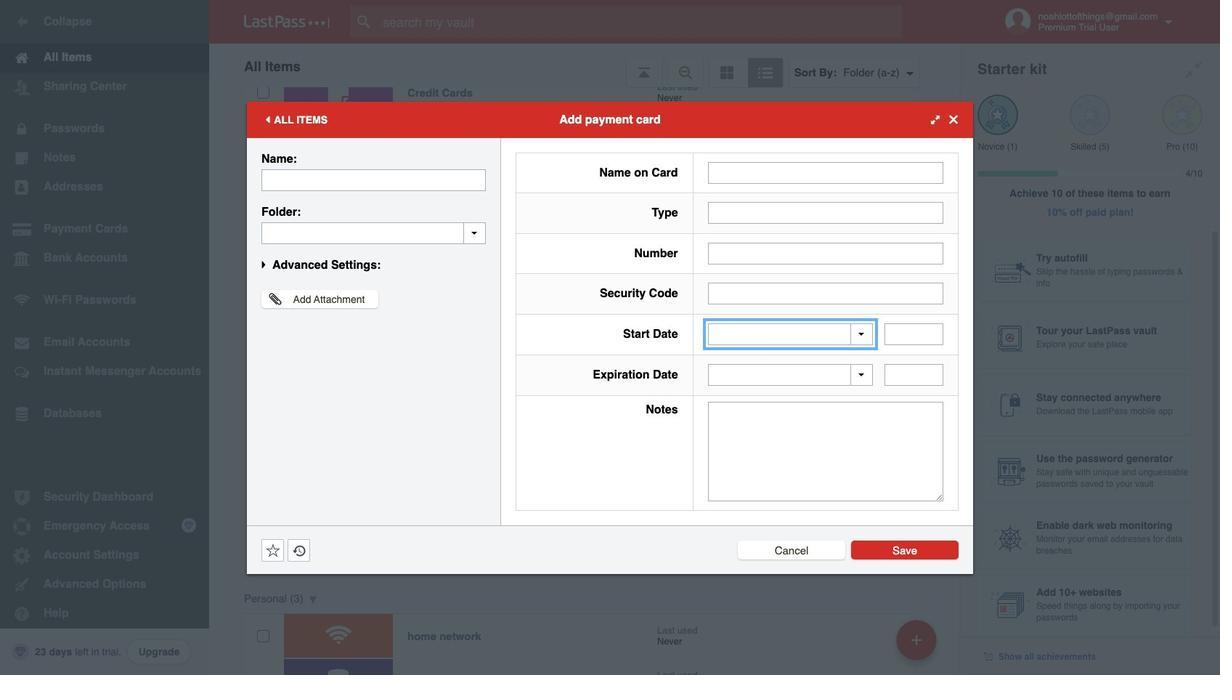 Task type: locate. For each thing, give the bounding box(es) containing it.
Search search field
[[350, 6, 931, 38]]

main navigation navigation
[[0, 0, 209, 675]]

new item navigation
[[892, 615, 946, 675]]

None text field
[[708, 202, 944, 224], [708, 243, 944, 264], [708, 283, 944, 305], [885, 324, 944, 345], [708, 402, 944, 501], [708, 202, 944, 224], [708, 243, 944, 264], [708, 283, 944, 305], [885, 324, 944, 345], [708, 402, 944, 501]]

dialog
[[247, 101, 974, 574]]

None text field
[[708, 162, 944, 184], [262, 169, 486, 191], [262, 222, 486, 244], [885, 364, 944, 386], [708, 162, 944, 184], [262, 169, 486, 191], [262, 222, 486, 244], [885, 364, 944, 386]]



Task type: describe. For each thing, give the bounding box(es) containing it.
lastpass image
[[244, 15, 330, 28]]

search my vault text field
[[350, 6, 931, 38]]

new item image
[[912, 635, 922, 645]]

vault options navigation
[[209, 44, 961, 87]]



Task type: vqa. For each thing, say whether or not it's contained in the screenshot.
New item image on the bottom right of page
yes



